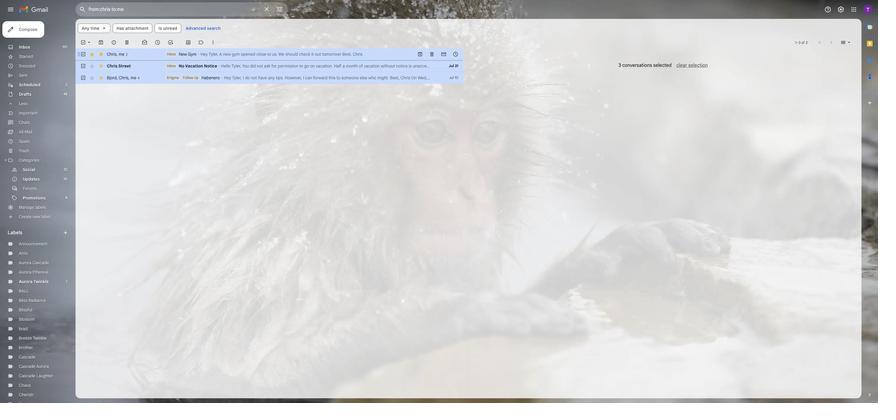 Task type: locate. For each thing, give the bounding box(es) containing it.
tab list
[[862, 19, 879, 383]]

1 horizontal spatial 3
[[799, 40, 801, 45]]

cascade laughter link
[[19, 374, 53, 379]]

not
[[257, 63, 263, 69], [251, 75, 257, 81]]

0 vertical spatial of
[[802, 40, 805, 45]]

breeze
[[19, 336, 32, 342]]

inbox for inbox new gym - hey tyler, a new gym opened close to us. we should check it out tomorrow!  best, chris
[[167, 52, 176, 56]]

unread
[[163, 26, 177, 31]]

important link
[[19, 111, 37, 116]]

inbox left the new
[[167, 52, 176, 56]]

advanced search button
[[184, 23, 223, 34]]

1 row from the top
[[76, 48, 463, 60]]

1 as from the left
[[483, 63, 488, 69]]

1 inside labels navigation
[[66, 280, 67, 284]]

go
[[304, 63, 309, 69]]

support image
[[825, 6, 832, 13]]

tyler, left the you
[[232, 63, 241, 69]]

1 horizontal spatial me
[[131, 75, 136, 80]]

not right do
[[251, 75, 257, 81]]

social link
[[23, 167, 35, 173]]

0 horizontal spatial 2
[[65, 83, 67, 87]]

updates link
[[23, 177, 40, 182]]

inbox inside inbox no vacation notice - hello tyler, you did not ask for permission to go on vacation. half a month  of vacation without notice is unacceptable. please get back to me as soon  as possible. sincerely, chris
[[167, 64, 176, 68]]

0 horizontal spatial -
[[198, 52, 200, 57]]

unacceptable.
[[413, 63, 440, 69]]

gym
[[188, 52, 197, 57]]

0 vertical spatial inbox
[[19, 45, 30, 50]]

habenero
[[202, 75, 220, 81]]

without
[[381, 63, 395, 69]]

1 vertical spatial tyler,
[[232, 63, 241, 69]]

has
[[117, 26, 124, 31]]

forums link
[[23, 186, 37, 192]]

labels navigation
[[0, 19, 76, 404]]

1 vertical spatial -
[[218, 63, 220, 69]]

cherish
[[19, 393, 33, 398]]

brad link
[[19, 327, 28, 332]]

cascade down cascade 'link'
[[19, 365, 35, 370]]

to right the this
[[337, 75, 341, 81]]

of right –
[[802, 40, 805, 45]]

, left 4
[[129, 75, 130, 80]]

for
[[272, 63, 277, 69]]

0 horizontal spatial hey
[[201, 52, 208, 57]]

row up the ask
[[76, 48, 463, 60]]

report spam image
[[111, 40, 117, 45]]

2 up 48
[[65, 83, 67, 87]]

blissful link
[[19, 308, 32, 313]]

labels
[[8, 230, 22, 236]]

0 vertical spatial new
[[223, 52, 231, 57]]

2 horizontal spatial -
[[221, 75, 223, 81]]

- right gym
[[198, 52, 200, 57]]

new inside labels navigation
[[33, 215, 40, 220]]

cascade up chaos link on the bottom left of the page
[[19, 374, 35, 379]]

1 for 1 – 3 of 3
[[796, 40, 797, 45]]

vacation
[[185, 63, 203, 69]]

aurora twinkle
[[19, 280, 49, 285]]

twinkle
[[33, 280, 49, 285], [33, 336, 47, 342]]

2
[[126, 52, 128, 57], [65, 83, 67, 87]]

inbox inside inbox new gym - hey tyler, a new gym opened close to us. we should check it out tomorrow!  best, chris
[[167, 52, 176, 56]]

1 horizontal spatial i
[[303, 75, 304, 81]]

create
[[19, 215, 32, 220]]

it
[[312, 52, 314, 57]]

us.
[[272, 52, 278, 57]]

street
[[119, 63, 131, 69]]

1 horizontal spatial best,
[[390, 75, 400, 81]]

- left the hello
[[218, 63, 220, 69]]

0 horizontal spatial best,
[[343, 52, 352, 57]]

tyler, left a
[[209, 52, 219, 57]]

best,
[[343, 52, 352, 57], [390, 75, 400, 81]]

search mail image
[[77, 4, 88, 15]]

i left can
[[303, 75, 304, 81]]

labels image
[[198, 40, 204, 45]]

1 vertical spatial 2
[[65, 83, 67, 87]]

cascade down brother
[[19, 355, 35, 361]]

Search mail text field
[[89, 6, 260, 12]]

1 vertical spatial twinkle
[[33, 336, 47, 342]]

who
[[369, 75, 377, 81]]

tyler, left do
[[232, 75, 242, 81]]

of right month
[[359, 63, 363, 69]]

0 vertical spatial me
[[119, 52, 125, 57]]

1 vertical spatial best,
[[390, 75, 400, 81]]

jul left 5,
[[428, 75, 434, 81]]

2 row from the top
[[76, 60, 551, 72]]

jul left 10
[[449, 76, 454, 80]]

aurora twinkle link
[[19, 280, 49, 285]]

0 vertical spatial 2
[[126, 52, 128, 57]]

jul
[[449, 64, 454, 68], [428, 75, 434, 81], [449, 76, 454, 80]]

blissful
[[19, 308, 32, 313]]

advanced search
[[186, 26, 221, 31]]

me up chris street
[[119, 52, 125, 57]]

1 horizontal spatial 1
[[796, 40, 797, 45]]

1 horizontal spatial of
[[802, 40, 805, 45]]

0 horizontal spatial i
[[243, 75, 244, 81]]

cascade
[[32, 261, 49, 266], [19, 355, 35, 361], [19, 365, 35, 370], [19, 374, 35, 379]]

1 vertical spatial inbox
[[167, 52, 176, 56]]

compose button
[[2, 21, 44, 38]]

permission
[[278, 63, 298, 69]]

0 vertical spatial best,
[[343, 52, 352, 57]]

wrote:
[[551, 75, 563, 81]]

- right habenero
[[221, 75, 223, 81]]

create new label link
[[19, 215, 50, 220]]

inbox for inbox
[[19, 45, 30, 50]]

trash
[[19, 149, 29, 154]]

selected
[[654, 63, 672, 68]]

row down vacation.
[[76, 72, 583, 84]]

me up "tyler" on the right
[[477, 63, 482, 69]]

inbox for inbox no vacation notice - hello tyler, you did not ask for permission to go on vacation. half a month  of vacation without notice is unacceptable. please get back to me as soon  as possible. sincerely, chris
[[167, 64, 176, 68]]

ball
[[19, 289, 29, 294]]

month
[[346, 63, 358, 69]]

2 vertical spatial me
[[131, 75, 136, 80]]

best, right might.
[[390, 75, 400, 81]]

1 inside main content
[[796, 40, 797, 45]]

, up chris street
[[117, 52, 118, 57]]

0 vertical spatial -
[[198, 52, 200, 57]]

however,
[[285, 75, 302, 81]]

at
[[449, 75, 453, 81]]

1 horizontal spatial as
[[499, 63, 503, 69]]

bliss
[[19, 299, 27, 304]]

2 vertical spatial tyler,
[[232, 75, 242, 81]]

0 vertical spatial tyler,
[[209, 52, 219, 57]]

best, up a
[[343, 52, 352, 57]]

1 vertical spatial new
[[33, 215, 40, 220]]

–
[[797, 40, 799, 45]]

aurora up aurora twinkle
[[19, 270, 31, 275]]

please
[[441, 63, 453, 69]]

inbox up starred link
[[19, 45, 30, 50]]

new right a
[[223, 52, 231, 57]]

me left 4
[[131, 75, 136, 80]]

1 horizontal spatial new
[[223, 52, 231, 57]]

i left do
[[243, 75, 244, 81]]

inbox
[[19, 45, 30, 50], [167, 52, 176, 56], [167, 64, 176, 68]]

chris up inbox no vacation notice - hello tyler, you did not ask for permission to go on vacation. half a month  of vacation without notice is unacceptable. please get back to me as soon  as possible. sincerely, chris
[[353, 52, 363, 57]]

, down chris street
[[117, 75, 118, 80]]

0 horizontal spatial 3
[[619, 63, 621, 68]]

inbox inside labels navigation
[[19, 45, 30, 50]]

twinkle for aurora twinkle
[[33, 280, 49, 285]]

twinkle right breeze
[[33, 336, 47, 342]]

3 row from the top
[[76, 72, 583, 84]]

not right 'did'
[[257, 63, 263, 69]]

0 horizontal spatial as
[[483, 63, 488, 69]]

chats
[[19, 120, 30, 125]]

is
[[159, 26, 162, 31]]

None checkbox
[[80, 40, 86, 45], [80, 75, 86, 81], [80, 40, 86, 45], [80, 75, 86, 81]]

inbox left no
[[167, 64, 176, 68]]

jul left 31
[[449, 64, 454, 68]]

new
[[223, 52, 231, 57], [33, 215, 40, 220]]

forward
[[313, 75, 328, 81]]

labels
[[35, 205, 46, 211]]

twinkle for breeze twinkle
[[33, 336, 47, 342]]

0 horizontal spatial 1
[[66, 280, 67, 284]]

0 vertical spatial twinkle
[[33, 280, 49, 285]]

get
[[454, 63, 460, 69]]

hey down the hello
[[224, 75, 231, 81]]

1 for 1
[[66, 280, 67, 284]]

None checkbox
[[80, 51, 86, 57], [80, 63, 86, 69], [80, 51, 86, 57], [80, 63, 86, 69]]

aurora down arno
[[19, 261, 31, 266]]

0 horizontal spatial of
[[359, 63, 363, 69]]

None search field
[[76, 2, 288, 17]]

0 vertical spatial 1
[[796, 40, 797, 45]]

advanced search options image
[[274, 3, 286, 15]]

1 vertical spatial 1
[[66, 280, 67, 284]]

2 down "delete" icon
[[126, 52, 128, 57]]

ball link
[[19, 289, 29, 294]]

settings image
[[838, 6, 845, 13]]

out
[[315, 52, 321, 57]]

1 horizontal spatial 2
[[126, 52, 128, 57]]

did
[[250, 63, 256, 69]]

, for chris
[[117, 52, 118, 57]]

chris down street
[[119, 75, 129, 80]]

to left us. in the top of the page
[[268, 52, 271, 57]]

0 horizontal spatial me
[[119, 52, 125, 57]]

clear search image
[[261, 3, 273, 15]]

as left soon
[[483, 63, 488, 69]]

all
[[19, 130, 23, 135]]

jul 31
[[449, 64, 459, 68]]

3 conversations selected
[[619, 63, 672, 68]]

should
[[286, 52, 298, 57]]

chris , me 2
[[107, 52, 128, 57]]

2 horizontal spatial 3
[[806, 40, 808, 45]]

row down it
[[76, 60, 551, 72]]

any
[[268, 75, 275, 81]]

new left label
[[33, 215, 40, 220]]

aurora cascade
[[19, 261, 49, 266]]

twinkle down ethereal at the left bottom of page
[[33, 280, 49, 285]]

as right soon
[[499, 63, 503, 69]]

ethereal
[[32, 270, 48, 275]]

row
[[76, 48, 463, 60], [76, 60, 551, 72], [76, 72, 583, 84]]

to left 'go'
[[300, 63, 303, 69]]

i
[[243, 75, 244, 81], [303, 75, 304, 81]]

toolbar
[[414, 51, 462, 57]]

32
[[64, 168, 67, 172]]

tips.
[[276, 75, 284, 81]]

aurora up ball link
[[19, 280, 32, 285]]

categories
[[19, 158, 39, 163]]

blossom link
[[19, 317, 35, 323]]

gym
[[232, 52, 240, 57]]

announcement link
[[19, 242, 47, 247]]

up
[[194, 76, 199, 80]]

2 vertical spatial inbox
[[167, 64, 176, 68]]

manage labels
[[19, 205, 46, 211]]

snoozed link
[[19, 63, 35, 69]]

row containing chris street
[[76, 60, 551, 72]]

main content
[[76, 19, 862, 399]]

spam link
[[19, 139, 30, 144]]

chris right sincerely,
[[541, 63, 551, 69]]

sent link
[[19, 73, 27, 78]]

2 horizontal spatial me
[[477, 63, 482, 69]]

hey left chris,
[[564, 75, 571, 81]]

hey right gym
[[201, 52, 208, 57]]

0 horizontal spatial new
[[33, 215, 40, 220]]

move to inbox image
[[185, 40, 191, 45]]



Task type: describe. For each thing, give the bounding box(es) containing it.
brad
[[19, 327, 28, 332]]

scheduled
[[19, 82, 40, 88]]

to right 'back'
[[472, 63, 475, 69]]

soon
[[489, 63, 498, 69]]

tyler
[[470, 75, 479, 81]]

mark as read image
[[142, 40, 148, 45]]

back
[[461, 63, 471, 69]]

add to tasks image
[[168, 40, 174, 45]]

chris,
[[572, 75, 583, 81]]

chris down report spam image
[[107, 52, 117, 57]]

check
[[299, 52, 311, 57]]

2 i from the left
[[303, 75, 304, 81]]

selection
[[689, 63, 708, 68]]

2023
[[439, 75, 448, 81]]

main content containing 3 conversations selected
[[76, 19, 862, 399]]

arno
[[19, 251, 28, 257]]

48
[[63, 92, 67, 97]]

1 vertical spatial me
[[477, 63, 482, 69]]

is unread button
[[155, 24, 181, 33]]

do
[[245, 75, 250, 81]]

chris left the on
[[401, 75, 411, 81]]

2 horizontal spatial hey
[[564, 75, 571, 81]]

main menu image
[[7, 6, 14, 13]]

clear selection link
[[672, 63, 708, 68]]

toggle split pane mode image
[[841, 40, 847, 45]]

cascade for cascade laughter
[[19, 374, 35, 379]]

35
[[63, 177, 67, 182]]

1 horizontal spatial -
[[218, 63, 220, 69]]

a
[[219, 52, 222, 57]]

jul for please
[[449, 64, 454, 68]]

aurora cascade link
[[19, 261, 49, 266]]

important
[[19, 111, 37, 116]]

on
[[412, 75, 417, 81]]

1 vertical spatial not
[[251, 75, 257, 81]]

snooze image
[[155, 40, 161, 45]]

delete image
[[124, 40, 130, 45]]

0 vertical spatial not
[[257, 63, 263, 69]]

has attachment button
[[113, 24, 152, 33]]

no
[[179, 63, 184, 69]]

1 horizontal spatial hey
[[224, 75, 231, 81]]

10
[[455, 76, 459, 80]]

bjord
[[107, 75, 117, 80]]

2 inside labels navigation
[[65, 83, 67, 87]]

forums
[[23, 186, 37, 192]]

2 vertical spatial -
[[221, 75, 223, 81]]

radiance
[[29, 299, 46, 304]]

jul for 2023
[[449, 76, 454, 80]]

categories link
[[19, 158, 39, 163]]

all mail link
[[19, 130, 32, 135]]

cascade for cascade aurora
[[19, 365, 35, 370]]

1 i from the left
[[243, 75, 244, 81]]

aurora ethereal link
[[19, 270, 48, 275]]

time
[[91, 26, 100, 31]]

jul 10
[[449, 76, 459, 80]]

, for bjord
[[117, 75, 118, 80]]

updates
[[23, 177, 40, 182]]

vacation.
[[316, 63, 333, 69]]

is unread
[[159, 26, 177, 31]]

cascade for cascade 'link'
[[19, 355, 35, 361]]

is
[[409, 63, 412, 69]]

all mail
[[19, 130, 32, 135]]

starred
[[19, 54, 33, 59]]

spam
[[19, 139, 30, 144]]

cascade aurora link
[[19, 365, 49, 370]]

promotions link
[[23, 196, 46, 201]]

manage
[[19, 205, 34, 211]]

trash link
[[19, 149, 29, 154]]

manage labels link
[[19, 205, 46, 211]]

1 vertical spatial of
[[359, 63, 363, 69]]

enigma
[[167, 76, 179, 80]]

hello
[[221, 63, 231, 69]]

sent
[[19, 73, 27, 78]]

2 inside chris , me 2
[[126, 52, 128, 57]]

possible.
[[504, 63, 521, 69]]

aurora for aurora cascade
[[19, 261, 31, 266]]

notice
[[396, 63, 408, 69]]

cherish link
[[19, 393, 33, 398]]

brother link
[[19, 346, 33, 351]]

2 as from the left
[[499, 63, 503, 69]]

1 – 3 of 3
[[796, 40, 808, 45]]

someone
[[342, 75, 359, 81]]

create new label
[[19, 215, 50, 220]]

row containing chris
[[76, 48, 463, 60]]

brother
[[19, 346, 33, 351]]

black
[[480, 75, 490, 81]]

clear selection
[[677, 63, 708, 68]]

chris street
[[107, 63, 131, 69]]

aurora up "laughter"
[[36, 365, 49, 370]]

any time button
[[78, 24, 110, 33]]

labels heading
[[8, 230, 63, 236]]

label
[[41, 215, 50, 220]]

chris up bjord
[[107, 63, 118, 69]]

gmail image
[[19, 4, 51, 15]]

chaos
[[19, 384, 31, 389]]

chaos link
[[19, 384, 31, 389]]

cascade up ethereal at the left bottom of page
[[32, 261, 49, 266]]

archive image
[[98, 40, 104, 45]]

inbox new gym - hey tyler, a new gym opened close to us. we should check it out tomorrow!  best, chris
[[167, 52, 363, 57]]

row containing bjord
[[76, 72, 583, 84]]

opened
[[241, 52, 255, 57]]

more image
[[210, 40, 216, 45]]

conversations
[[623, 63, 653, 68]]

have
[[258, 75, 267, 81]]

sincerely,
[[522, 63, 540, 69]]

notice
[[204, 63, 217, 69]]

scheduled link
[[19, 82, 40, 88]]

half
[[334, 63, 342, 69]]

promotions
[[23, 196, 46, 201]]

aurora for aurora ethereal
[[19, 270, 31, 275]]

attachment
[[125, 26, 149, 31]]

less button
[[0, 99, 71, 109]]

aurora for aurora twinkle
[[19, 280, 32, 285]]

ask
[[264, 63, 271, 69]]

pm
[[463, 75, 469, 81]]

you
[[242, 63, 249, 69]]

cascade laughter
[[19, 374, 53, 379]]



Task type: vqa. For each thing, say whether or not it's contained in the screenshot.
Radiant
no



